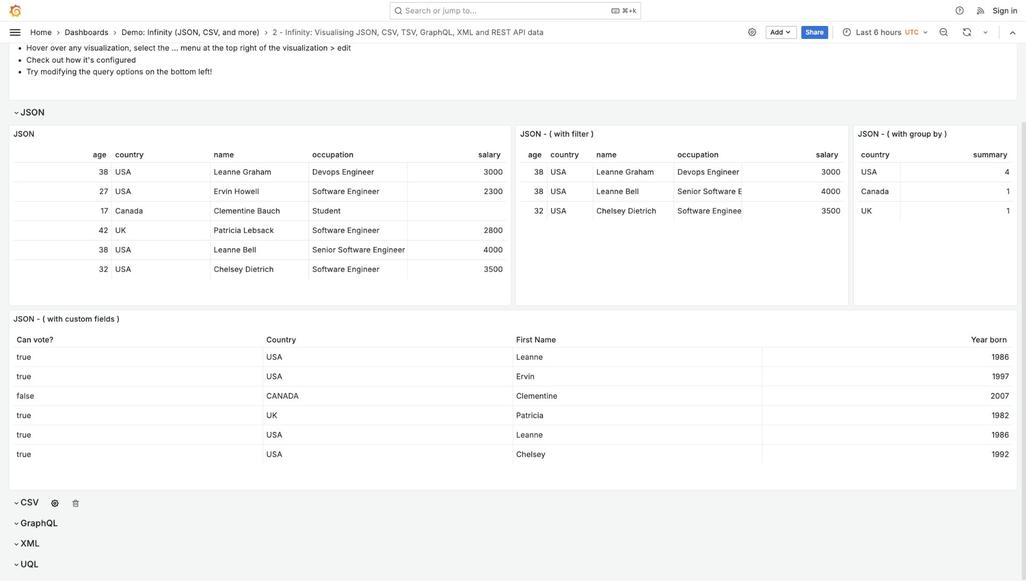 Task type: vqa. For each thing, say whether or not it's contained in the screenshot.
Delete row "icon"
yes



Task type: locate. For each thing, give the bounding box(es) containing it.
cell
[[13, 163, 112, 182], [112, 163, 211, 182], [211, 163, 309, 182], [309, 163, 408, 182], [408, 163, 506, 182], [521, 163, 548, 182], [548, 163, 594, 182], [594, 163, 675, 182], [675, 163, 742, 182], [742, 163, 844, 182], [858, 163, 901, 182], [901, 163, 1014, 182], [13, 182, 112, 201], [112, 182, 211, 201], [211, 182, 309, 201], [309, 182, 408, 201], [408, 182, 506, 201], [521, 182, 548, 201], [548, 182, 594, 201], [594, 182, 675, 201], [675, 182, 742, 201], [742, 182, 844, 201], [858, 182, 901, 201], [901, 182, 1014, 201], [13, 202, 112, 220], [112, 202, 211, 220], [211, 202, 309, 220], [309, 202, 408, 220], [408, 202, 506, 220], [521, 202, 548, 220], [548, 202, 594, 220], [594, 202, 675, 220], [675, 202, 742, 220], [742, 202, 844, 220], [858, 202, 901, 220], [901, 202, 1014, 220], [13, 221, 112, 240], [112, 221, 211, 240], [211, 221, 309, 240], [309, 221, 408, 240], [408, 221, 506, 240], [13, 240, 112, 259], [112, 240, 211, 259], [211, 240, 309, 259], [309, 240, 408, 259], [408, 240, 506, 259], [13, 260, 112, 279], [112, 260, 211, 279], [211, 260, 309, 279], [309, 260, 408, 279], [408, 260, 506, 279], [13, 348, 263, 366], [263, 348, 513, 366], [513, 348, 763, 366], [763, 348, 1013, 366], [13, 367, 263, 386], [263, 367, 513, 386], [513, 367, 763, 386], [763, 367, 1013, 386], [13, 386, 263, 405], [263, 386, 513, 405], [513, 386, 763, 405], [763, 386, 1013, 405], [13, 406, 263, 425], [263, 406, 513, 425], [513, 406, 763, 425], [763, 406, 1013, 425], [13, 425, 263, 444], [263, 425, 513, 444], [513, 425, 763, 444], [763, 425, 1013, 444], [13, 445, 263, 464], [263, 445, 513, 464], [513, 445, 763, 464], [763, 445, 1013, 464]]

dashboard settings image
[[748, 27, 758, 37]]

row
[[13, 163, 506, 182], [521, 163, 844, 182], [858, 163, 1014, 182], [13, 182, 506, 202], [521, 182, 844, 202], [858, 182, 1014, 202], [13, 202, 506, 221], [521, 202, 844, 221], [858, 202, 1014, 221], [13, 221, 506, 240], [13, 240, 506, 260], [13, 260, 506, 279], [13, 348, 1013, 367], [13, 367, 1013, 386], [13, 386, 1013, 406], [13, 406, 1013, 425], [13, 425, 1013, 445], [13, 445, 1013, 464]]

row options image
[[51, 499, 59, 508]]

table header row
[[13, 147, 506, 162], [521, 147, 844, 162], [858, 147, 1014, 162], [13, 332, 1013, 347]]

refresh dashboard image
[[963, 27, 973, 37]]

grafana image
[[9, 4, 22, 17]]

auto refresh turned off. choose refresh time interval image
[[982, 28, 990, 37]]



Task type: describe. For each thing, give the bounding box(es) containing it.
open menu image
[[9, 26, 22, 39]]

help image
[[955, 6, 965, 15]]

delete row image
[[71, 499, 80, 508]]

news image
[[977, 6, 986, 15]]

zoom out time range image
[[939, 27, 949, 37]]



